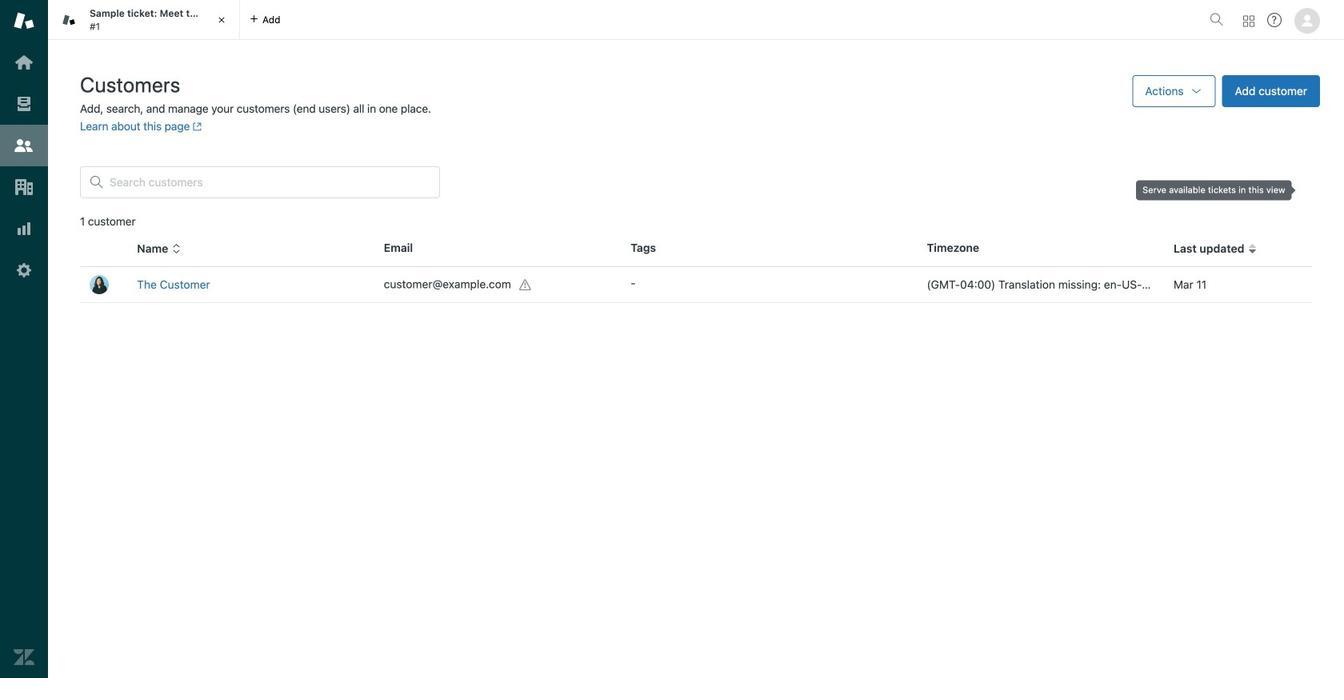 Task type: describe. For each thing, give the bounding box(es) containing it.
get help image
[[1267, 13, 1282, 27]]

get started image
[[14, 52, 34, 73]]

zendesk products image
[[1243, 16, 1254, 27]]

views image
[[14, 94, 34, 114]]

admin image
[[14, 260, 34, 281]]

reporting image
[[14, 218, 34, 239]]

close image
[[214, 12, 230, 28]]

tabs tab list
[[48, 0, 1203, 40]]

main element
[[0, 0, 48, 678]]

organizations image
[[14, 177, 34, 198]]

Search customers field
[[110, 175, 430, 190]]

(opens in a new tab) image
[[190, 122, 202, 131]]



Task type: vqa. For each thing, say whether or not it's contained in the screenshot.
Secondary element
no



Task type: locate. For each thing, give the bounding box(es) containing it.
zendesk support image
[[14, 10, 34, 31]]

customers image
[[14, 135, 34, 156]]

zendesk image
[[14, 647, 34, 668]]

tab
[[48, 0, 240, 40]]

unverified email image
[[519, 279, 532, 292]]



